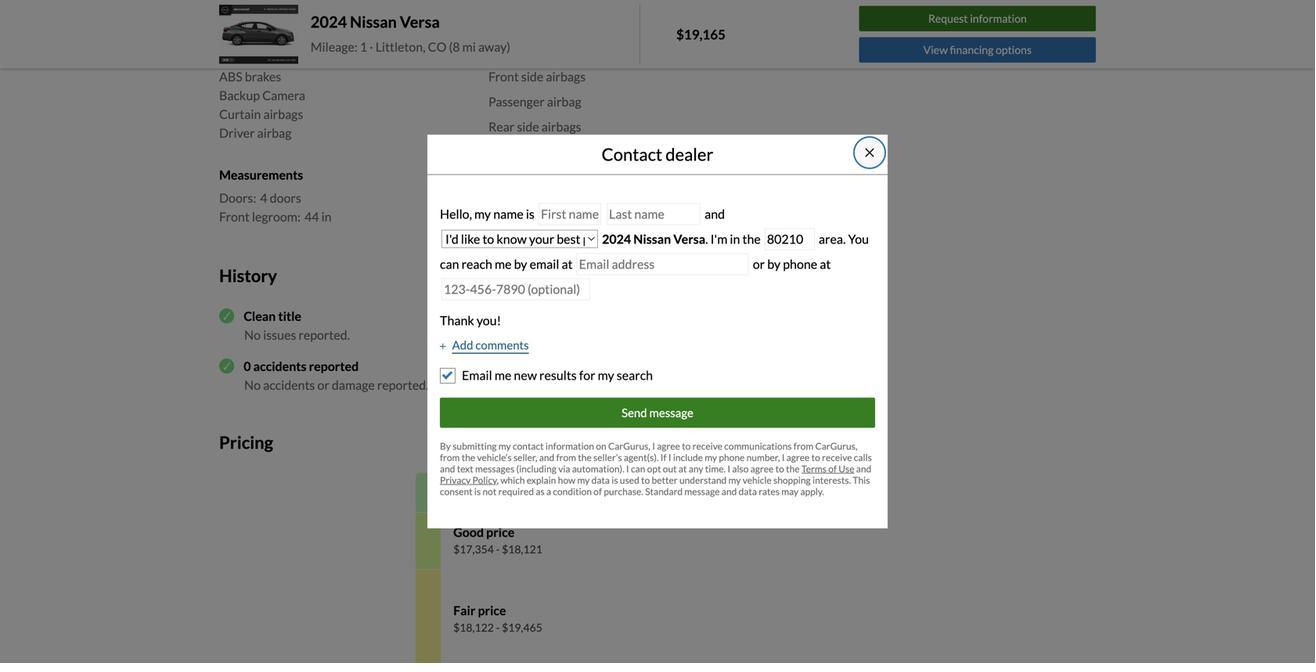 Task type: locate. For each thing, give the bounding box(es) containing it.
send message
[[622, 405, 694, 420]]

side up nhtsa rollover rating:
[[532, 31, 555, 46]]

0 horizontal spatial or
[[317, 377, 329, 392]]

0 vertical spatial message
[[649, 405, 694, 420]]

2 vertical spatial side
[[517, 119, 539, 134]]

1 horizontal spatial or
[[753, 256, 765, 272]]

by left email
[[514, 256, 527, 272]]

2024 for 2024 nissan versa mileage: 1 · littleton, co (8 mi away)
[[311, 12, 347, 31]]

cu
[[589, 209, 601, 224]]

2 - from the top
[[496, 621, 500, 634]]

versa left i'm
[[674, 231, 705, 246]]

2 vertical spatial in
[[730, 231, 740, 246]]

0 vertical spatial price
[[488, 476, 516, 492]]

airbag down front side airbags
[[547, 94, 581, 109]]

0 horizontal spatial nissan
[[350, 12, 397, 31]]

issues
[[263, 327, 296, 342]]

overall
[[263, 31, 300, 46]]

great
[[453, 476, 486, 492]]

rollover
[[532, 50, 576, 65]]

0 horizontal spatial by
[[514, 256, 527, 272]]

- inside fair price $18,122 - $19,465
[[496, 621, 500, 634]]

2024 down 'ft'
[[602, 231, 631, 246]]

phone left number, at the bottom right
[[719, 452, 745, 463]]

the left the terms
[[786, 463, 800, 475]]

cargurus, up terms of use link
[[815, 440, 858, 452]]

legroom: up volume:
[[518, 190, 566, 205]]

vdpcheck image left 0
[[219, 359, 234, 374]]

1 vertical spatial 2024
[[602, 231, 631, 246]]

2024 nissan versa . i'm in the
[[602, 231, 763, 246]]

automation).
[[572, 463, 625, 475]]

1 by from the left
[[514, 256, 527, 272]]

airbag right "driver"
[[257, 125, 292, 140]]

price inside fair price $18,122 - $19,465
[[478, 603, 506, 618]]

0 vertical spatial vdpcheck image
[[219, 309, 234, 324]]

1 horizontal spatial airbag
[[547, 94, 581, 109]]

0 horizontal spatial front
[[219, 209, 250, 224]]

time.
[[705, 463, 726, 475]]

mileage:
[[311, 39, 358, 54]]

or down reported
[[317, 377, 329, 392]]

reported. up reported
[[299, 327, 350, 342]]

·
[[370, 39, 373, 54]]

rating: right safety
[[339, 31, 374, 46]]

nhtsa for nhtsa side crash rating:
[[489, 31, 530, 46]]

nissan up ·
[[350, 12, 397, 31]]

by down zip code field
[[767, 256, 781, 272]]

front up passenger
[[489, 69, 519, 84]]

i left if
[[652, 440, 655, 452]]

receive up time.
[[693, 440, 723, 452]]

can left reach
[[440, 256, 459, 272]]

me
[[495, 256, 512, 272], [495, 368, 512, 383]]

or down zip code field
[[753, 256, 765, 272]]

$17,354 down the 'which'
[[486, 494, 526, 508]]

2024 inside 2024 nissan versa mileage: 1 · littleton, co (8 mi away)
[[311, 12, 347, 31]]

search
[[617, 368, 653, 383]]

price inside great price below $17,354
[[488, 476, 516, 492]]

submitting
[[453, 440, 497, 452]]

nhtsa up "abs"
[[219, 50, 261, 65]]

0 horizontal spatial can
[[440, 256, 459, 272]]

rating: for nhtsa frontal crash rating:
[[335, 50, 370, 65]]

me left new
[[495, 368, 512, 383]]

$18,121
[[502, 542, 542, 556]]

rating: down safety
[[335, 50, 370, 65]]

by inside area. you can reach me by email at
[[514, 256, 527, 272]]

accidents down "issues"
[[253, 358, 307, 374]]

of left use
[[828, 463, 837, 475]]

view financing options
[[924, 43, 1032, 56]]

0 horizontal spatial legroom:
[[252, 209, 301, 224]]

in inside 'doors: 4 doors front legroom: 44 in'
[[321, 209, 332, 224]]

to up interests. at right bottom
[[812, 452, 820, 463]]

me inside area. you can reach me by email at
[[495, 256, 512, 272]]

2 horizontal spatial from
[[794, 440, 814, 452]]

me right reach
[[495, 256, 512, 272]]

price for fair price
[[478, 603, 506, 618]]

1 vertical spatial of
[[594, 486, 602, 497]]

- left "$18,121"
[[496, 542, 500, 556]]

which
[[501, 475, 525, 486]]

1 vertical spatial message
[[685, 486, 720, 497]]

no down 0
[[244, 377, 261, 392]]

- inside good price $17,354 - $18,121
[[496, 542, 500, 556]]

1 horizontal spatial crash
[[557, 31, 586, 46]]

1 horizontal spatial nissan
[[634, 231, 671, 246]]

versa inside 2024 nissan versa mileage: 1 · littleton, co (8 mi away)
[[400, 12, 440, 31]]

1 vertical spatial reported.
[[377, 377, 429, 392]]

terms of use and privacy policy
[[440, 463, 872, 486]]

0 vertical spatial reported.
[[299, 327, 350, 342]]

0 vertical spatial side
[[532, 31, 555, 46]]

1 vertical spatial legroom:
[[252, 209, 301, 224]]

accidents down 0 accidents reported
[[263, 377, 315, 392]]

no accidents or damage reported.
[[244, 377, 429, 392]]

1 horizontal spatial agree
[[751, 463, 774, 475]]

by submitting my contact information on cargurus, i agree to receive communications from cargurus, from the vehicle's seller, and from the seller's agent(s). if i include my phone number, i agree to receive calls and text messages (including via automation). i can opt out at any time. i also agree to the
[[440, 440, 872, 475]]

condition
[[553, 486, 592, 497]]

versa
[[400, 12, 440, 31], [674, 231, 705, 246]]

versa for 2024 nissan versa . i'm in the
[[674, 231, 705, 246]]

nhtsa
[[219, 31, 261, 46], [489, 31, 530, 46], [219, 50, 261, 65], [489, 50, 530, 65]]

airbag inside abs brakes backup camera curtain airbags driver airbag
[[257, 125, 292, 140]]

0 vertical spatial can
[[440, 256, 459, 272]]

2 cargurus, from the left
[[815, 440, 858, 452]]

contact dealer dialog
[[427, 135, 888, 529]]

1 vertical spatial crash
[[303, 50, 332, 65]]

1 vertical spatial can
[[631, 463, 645, 475]]

2 horizontal spatial in
[[730, 231, 740, 246]]

no for no issues reported.
[[244, 327, 261, 342]]

0 horizontal spatial 2024
[[311, 12, 347, 31]]

0 vertical spatial of
[[828, 463, 837, 475]]

history
[[219, 265, 277, 286]]

0 vertical spatial accidents
[[253, 358, 307, 374]]

1 horizontal spatial front
[[489, 69, 519, 84]]

crash down safety
[[303, 50, 332, 65]]

airbags down camera
[[263, 106, 303, 122]]

0 horizontal spatial versa
[[400, 12, 440, 31]]

nissan down last name field
[[634, 231, 671, 246]]

Phone (optional) telephone field
[[442, 278, 590, 300]]

close modal contact dealer image
[[864, 146, 876, 159]]

consent
[[440, 486, 473, 497]]

2024 nissan versa image
[[219, 5, 298, 64]]

receive
[[693, 440, 723, 452], [822, 452, 852, 463]]

is left used
[[612, 475, 618, 486]]

can
[[440, 256, 459, 272], [631, 463, 645, 475]]

0 vertical spatial legroom:
[[518, 190, 566, 205]]

1 vertical spatial side
[[521, 69, 544, 84]]

14
[[572, 209, 586, 224]]

2 horizontal spatial is
[[612, 475, 618, 486]]

0 vertical spatial front
[[489, 69, 519, 84]]

at right email
[[562, 256, 573, 272]]

airbags down passenger airbag
[[542, 119, 581, 134]]

legroom: inside back legroom: 31 in cargo volume: 14 cu ft
[[518, 190, 566, 205]]

1 vertical spatial in
[[321, 209, 332, 224]]

rates
[[759, 486, 780, 497]]

i left also
[[728, 463, 730, 475]]

at down area.
[[820, 256, 831, 272]]

, which explain how my data is used to better understand my vehicle shopping interests. this consent is not required as a condition of purchase. standard message and data rates may apply.
[[440, 475, 870, 497]]

rating:
[[339, 31, 374, 46], [589, 31, 624, 46], [335, 50, 370, 65], [578, 50, 614, 65]]

backup
[[219, 88, 260, 103]]

0 vertical spatial me
[[495, 256, 512, 272]]

0 horizontal spatial phone
[[719, 452, 745, 463]]

nhtsa right mi
[[489, 31, 530, 46]]

send
[[622, 405, 647, 420]]

0 horizontal spatial cargurus,
[[608, 440, 651, 452]]

rating: up nhtsa rollover rating:
[[589, 31, 624, 46]]

accidents
[[253, 358, 307, 374], [263, 377, 315, 392]]

and down also
[[722, 486, 737, 497]]

1 me from the top
[[495, 256, 512, 272]]

$17,354 down good
[[453, 542, 494, 556]]

phone inside by submitting my contact information on cargurus, i agree to receive communications from cargurus, from the vehicle's seller, and from the seller's agent(s). if i include my phone number, i agree to receive calls and text messages (including via automation). i can opt out at any time. i also agree to the
[[719, 452, 745, 463]]

in right i'm
[[730, 231, 740, 246]]

nhtsa for nhtsa overall safety rating:
[[219, 31, 261, 46]]

also
[[732, 463, 749, 475]]

and up i'm
[[702, 206, 725, 221]]

comments
[[476, 338, 529, 352]]

0 horizontal spatial data
[[592, 475, 610, 486]]

side down passenger airbag
[[517, 119, 539, 134]]

1 horizontal spatial information
[[970, 12, 1027, 25]]

front side airbags
[[489, 69, 586, 84]]

0 vertical spatial $17,354
[[486, 494, 526, 508]]

agree right also
[[751, 463, 774, 475]]

0 horizontal spatial at
[[562, 256, 573, 272]]

reported
[[309, 358, 359, 374]]

1 horizontal spatial legroom:
[[518, 190, 566, 205]]

1 vertical spatial or
[[317, 377, 329, 392]]

cargurus, right on on the bottom left
[[608, 440, 651, 452]]

message right send
[[649, 405, 694, 420]]

phone down zip code field
[[783, 256, 817, 272]]

understand
[[680, 475, 727, 486]]

nissan
[[350, 12, 397, 31], [634, 231, 671, 246]]

contact dealer
[[602, 144, 713, 164]]

rear side airbags
[[489, 119, 581, 134]]

2024 inside contact dealer dialog
[[602, 231, 631, 246]]

2 vertical spatial price
[[478, 603, 506, 618]]

crash up the rollover
[[557, 31, 586, 46]]

rating: for nhtsa side crash rating:
[[589, 31, 624, 46]]

of down automation).
[[594, 486, 602, 497]]

0 vertical spatial no
[[244, 327, 261, 342]]

add comments
[[452, 338, 529, 352]]

i'm
[[711, 231, 728, 246]]

0 vertical spatial phone
[[783, 256, 817, 272]]

front down doors:
[[219, 209, 250, 224]]

1 horizontal spatial 2024
[[602, 231, 631, 246]]

1 vertical spatial front
[[219, 209, 250, 224]]

nhtsa for nhtsa frontal crash rating:
[[219, 50, 261, 65]]

1 no from the top
[[244, 327, 261, 342]]

1 vertical spatial versa
[[674, 231, 705, 246]]

my right time.
[[729, 475, 741, 486]]

0 horizontal spatial crash
[[303, 50, 332, 65]]

1 horizontal spatial can
[[631, 463, 645, 475]]

1 horizontal spatial by
[[767, 256, 781, 272]]

agree up shopping
[[787, 452, 810, 463]]

2 vdpcheck image from the top
[[219, 359, 234, 374]]

vdpcheck image
[[219, 309, 234, 324], [219, 359, 234, 374]]

contact
[[513, 440, 544, 452]]

is right name
[[526, 206, 535, 221]]

1 vertical spatial nissan
[[634, 231, 671, 246]]

0 vertical spatial -
[[496, 542, 500, 556]]

0 horizontal spatial information
[[546, 440, 594, 452]]

nhtsa up front side airbags
[[489, 50, 530, 65]]

0 vertical spatial in
[[587, 190, 597, 205]]

nhtsa down safety
[[219, 31, 261, 46]]

used
[[620, 475, 639, 486]]

0 horizontal spatial from
[[440, 452, 460, 463]]

0 vertical spatial nissan
[[350, 12, 397, 31]]

1 vertical spatial -
[[496, 621, 500, 634]]

31
[[570, 190, 585, 205]]

1 vertical spatial phone
[[719, 452, 745, 463]]

data down seller's
[[592, 475, 610, 486]]

1 vertical spatial $17,354
[[453, 542, 494, 556]]

2024 up mileage:
[[311, 12, 347, 31]]

in right 44
[[321, 209, 332, 224]]

0 vertical spatial 2024
[[311, 12, 347, 31]]

accidents for or
[[263, 377, 315, 392]]

1 - from the top
[[496, 542, 500, 556]]

or by phone at
[[753, 256, 831, 272]]

0 horizontal spatial airbag
[[257, 125, 292, 140]]

from up the terms
[[794, 440, 814, 452]]

information up options
[[970, 12, 1027, 25]]

0 horizontal spatial in
[[321, 209, 332, 224]]

agree up the out
[[657, 440, 680, 452]]

Zip code field
[[765, 228, 815, 250]]

ft
[[604, 209, 613, 224]]

accidents for reported
[[253, 358, 307, 374]]

how
[[558, 475, 576, 486]]

reported. right damage
[[377, 377, 429, 392]]

nissan inside contact dealer dialog
[[634, 231, 671, 246]]

can left "opt"
[[631, 463, 645, 475]]

0 horizontal spatial of
[[594, 486, 602, 497]]

price inside good price $17,354 - $18,121
[[486, 524, 515, 540]]

at
[[562, 256, 573, 272], [820, 256, 831, 272], [679, 463, 687, 475]]

or inside contact dealer dialog
[[753, 256, 765, 272]]

versa up co
[[400, 12, 440, 31]]

no down clean
[[244, 327, 261, 342]]

0 vertical spatial or
[[753, 256, 765, 272]]

2 horizontal spatial at
[[820, 256, 831, 272]]

airbags
[[546, 69, 586, 84], [263, 106, 303, 122], [542, 119, 581, 134]]

price for good price
[[486, 524, 515, 540]]

my
[[474, 206, 491, 221], [598, 368, 614, 383], [499, 440, 511, 452], [705, 452, 717, 463], [577, 475, 590, 486], [729, 475, 741, 486]]

seller,
[[514, 452, 537, 463]]

cargo
[[489, 209, 522, 224]]

may
[[782, 486, 799, 497]]

1 vertical spatial price
[[486, 524, 515, 540]]

can inside area. you can reach me by email at
[[440, 256, 459, 272]]

doors
[[270, 190, 301, 205]]

nissan inside 2024 nissan versa mileage: 1 · littleton, co (8 mi away)
[[350, 12, 397, 31]]

1 horizontal spatial cargurus,
[[815, 440, 858, 452]]

0 vertical spatial information
[[970, 12, 1027, 25]]

back legroom: 31 in cargo volume: 14 cu ft
[[489, 190, 613, 224]]

1 vertical spatial no
[[244, 377, 261, 392]]

1 horizontal spatial of
[[828, 463, 837, 475]]

1 horizontal spatial at
[[679, 463, 687, 475]]

my down back
[[474, 206, 491, 221]]

2 no from the top
[[244, 377, 261, 392]]

the up privacy policy link
[[462, 452, 475, 463]]

in
[[587, 190, 597, 205], [321, 209, 332, 224], [730, 231, 740, 246]]

1 horizontal spatial versa
[[674, 231, 705, 246]]

on
[[596, 440, 607, 452]]

vdpcheck image for clean title
[[219, 309, 234, 324]]

vdpcheck image left clean
[[219, 309, 234, 324]]

i
[[652, 440, 655, 452], [668, 452, 671, 463], [782, 452, 785, 463], [626, 463, 629, 475], [728, 463, 730, 475]]

terms of use link
[[802, 463, 855, 475]]

- for good price
[[496, 542, 500, 556]]

at right the out
[[679, 463, 687, 475]]

1 vdpcheck image from the top
[[219, 309, 234, 324]]

side
[[532, 31, 555, 46], [521, 69, 544, 84], [517, 119, 539, 134]]

front
[[489, 69, 519, 84], [219, 209, 250, 224]]

2 me from the top
[[495, 368, 512, 383]]

- right $18,122
[[496, 621, 500, 634]]

nhtsa rollover rating:
[[489, 50, 614, 65]]

airbags down the rollover
[[546, 69, 586, 84]]

is
[[526, 206, 535, 221], [612, 475, 618, 486], [474, 486, 481, 497]]

from up how
[[556, 452, 576, 463]]

is left the not
[[474, 486, 481, 497]]

0 vertical spatial versa
[[400, 12, 440, 31]]

no for no accidents or damage reported.
[[244, 377, 261, 392]]

side up passenger airbag
[[521, 69, 544, 84]]

1 horizontal spatial in
[[587, 190, 597, 205]]

data left rates at bottom
[[739, 486, 757, 497]]

to up the any
[[682, 440, 691, 452]]

1 vertical spatial information
[[546, 440, 594, 452]]

1 vertical spatial airbag
[[257, 125, 292, 140]]

the
[[743, 231, 761, 246], [462, 452, 475, 463], [578, 452, 592, 463], [786, 463, 800, 475]]

message inside send message 'button'
[[649, 405, 694, 420]]

0 accidents reported
[[244, 358, 359, 374]]

in right 31 at the top left of the page
[[587, 190, 597, 205]]

driver
[[219, 125, 255, 140]]

legroom: down doors
[[252, 209, 301, 224]]

receive up interests. at right bottom
[[822, 452, 852, 463]]

to right used
[[641, 475, 650, 486]]

cargurus,
[[608, 440, 651, 452], [815, 440, 858, 452]]

you
[[848, 231, 869, 246]]

and right use
[[856, 463, 872, 475]]

information up via
[[546, 440, 594, 452]]

data
[[592, 475, 610, 486], [739, 486, 757, 497]]

request information
[[928, 12, 1027, 25]]

1 vertical spatial vdpcheck image
[[219, 359, 234, 374]]

0 vertical spatial airbag
[[547, 94, 581, 109]]

by
[[514, 256, 527, 272], [767, 256, 781, 272]]

message down the any
[[685, 486, 720, 497]]

dealer
[[666, 144, 713, 164]]

from up privacy
[[440, 452, 460, 463]]

0 vertical spatial crash
[[557, 31, 586, 46]]

apply.
[[800, 486, 824, 497]]

1 vertical spatial accidents
[[263, 377, 315, 392]]

1 vertical spatial me
[[495, 368, 512, 383]]

legroom:
[[518, 190, 566, 205], [252, 209, 301, 224]]

in inside back legroom: 31 in cargo volume: 14 cu ft
[[587, 190, 597, 205]]

.
[[705, 231, 708, 246]]

versa inside contact dealer dialog
[[674, 231, 705, 246]]



Task type: vqa. For each thing, say whether or not it's contained in the screenshot.
Camera
yes



Task type: describe. For each thing, give the bounding box(es) containing it.
camera
[[262, 88, 305, 103]]

below
[[453, 494, 484, 508]]

0 horizontal spatial is
[[474, 486, 481, 497]]

message inside , which explain how my data is used to better understand my vehicle shopping interests. this consent is not required as a condition of purchase. standard message and data rates may apply.
[[685, 486, 720, 497]]

crash for side
[[557, 31, 586, 46]]

information inside by submitting my contact information on cargurus, i agree to receive communications from cargurus, from the vehicle's seller, and from the seller's agent(s). if i include my phone number, i agree to receive calls and text messages (including via automation). i can opt out at any time. i also agree to the
[[546, 440, 594, 452]]

good price $17,354 - $18,121
[[453, 524, 542, 556]]

privacy policy link
[[440, 475, 497, 486]]

(8
[[449, 39, 460, 54]]

rear
[[489, 119, 515, 134]]

add
[[452, 338, 473, 352]]

of inside , which explain how my data is used to better understand my vehicle shopping interests. this consent is not required as a condition of purchase. standard message and data rates may apply.
[[594, 486, 602, 497]]

great price below $17,354
[[453, 476, 526, 508]]

versa for 2024 nissan versa mileage: 1 · littleton, co (8 mi away)
[[400, 12, 440, 31]]

pricing
[[219, 432, 273, 452]]

at inside by submitting my contact information on cargurus, i agree to receive communications from cargurus, from the vehicle's seller, and from the seller's agent(s). if i include my phone number, i agree to receive calls and text messages (including via automation). i can opt out at any time. i also agree to the
[[679, 463, 687, 475]]

the right i'm
[[743, 231, 761, 246]]

messages
[[475, 463, 515, 475]]

name
[[493, 206, 524, 221]]

mi
[[462, 39, 476, 54]]

damage
[[332, 377, 375, 392]]

communications
[[724, 440, 792, 452]]

$18,122
[[453, 621, 494, 634]]

opt
[[647, 463, 661, 475]]

side for rear
[[517, 119, 539, 134]]

thank you!
[[440, 313, 501, 328]]

rating: for nhtsa overall safety rating:
[[339, 31, 374, 46]]

i right if
[[668, 452, 671, 463]]

2024 nissan versa mileage: 1 · littleton, co (8 mi away)
[[311, 12, 511, 54]]

text
[[457, 463, 473, 475]]

doors: 4 doors front legroom: 44 in
[[219, 190, 332, 224]]

reach
[[462, 256, 492, 272]]

the left on on the bottom left
[[578, 452, 592, 463]]

of inside terms of use and privacy policy
[[828, 463, 837, 475]]

0 horizontal spatial agree
[[657, 440, 680, 452]]

my left contact
[[499, 440, 511, 452]]

littleton,
[[376, 39, 426, 54]]

my right for
[[598, 368, 614, 383]]

safety
[[303, 31, 336, 46]]

add comments button
[[440, 336, 529, 354]]

options
[[996, 43, 1032, 56]]

use
[[839, 463, 855, 475]]

good
[[453, 524, 484, 540]]

doors:
[[219, 190, 256, 205]]

at inside area. you can reach me by email at
[[562, 256, 573, 272]]

airbags for rear side airbags
[[542, 119, 581, 134]]

number,
[[747, 452, 780, 463]]

vdpcheck image for 0 accidents reported
[[219, 359, 234, 374]]

1 horizontal spatial phone
[[783, 256, 817, 272]]

vehicle
[[743, 475, 772, 486]]

standard
[[645, 486, 683, 497]]

2 by from the left
[[767, 256, 781, 272]]

include
[[673, 452, 703, 463]]

crash for frontal
[[303, 50, 332, 65]]

can inside by submitting my contact information on cargurus, i agree to receive communications from cargurus, from the vehicle's seller, and from the seller's agent(s). if i include my phone number, i agree to receive calls and text messages (including via automation). i can opt out at any time. i also agree to the
[[631, 463, 645, 475]]

clean
[[244, 308, 276, 324]]

to up may
[[776, 463, 784, 475]]

new
[[514, 368, 537, 383]]

First name field
[[539, 203, 601, 225]]

calls
[[854, 452, 872, 463]]

any
[[689, 463, 703, 475]]

0 horizontal spatial reported.
[[299, 327, 350, 342]]

and left via
[[539, 452, 555, 463]]

you!
[[477, 313, 501, 328]]

hello,
[[440, 206, 472, 221]]

price for great price
[[488, 476, 516, 492]]

vehicle's
[[477, 452, 512, 463]]

side for front
[[521, 69, 544, 84]]

$17,354 inside great price below $17,354
[[486, 494, 526, 508]]

not
[[483, 486, 497, 497]]

area.
[[819, 231, 846, 246]]

and inside terms of use and privacy policy
[[856, 463, 872, 475]]

agent(s).
[[624, 452, 659, 463]]

thank
[[440, 313, 474, 328]]

purchase.
[[604, 486, 643, 497]]

area. you can reach me by email at
[[440, 231, 869, 272]]

curtain
[[219, 106, 261, 122]]

email
[[462, 368, 492, 383]]

clean title
[[244, 308, 301, 324]]

front inside 'doors: 4 doors front legroom: 44 in'
[[219, 209, 250, 224]]

title
[[278, 308, 301, 324]]

out
[[663, 463, 677, 475]]

- for fair price
[[496, 621, 500, 634]]

volume:
[[524, 209, 568, 224]]

rating: right the rollover
[[578, 50, 614, 65]]

2024 for 2024 nissan versa . i'm in the
[[602, 231, 631, 246]]

request information button
[[859, 6, 1096, 31]]

information inside 'button'
[[970, 12, 1027, 25]]

explain
[[527, 475, 556, 486]]

i right seller's
[[626, 463, 629, 475]]

nhtsa for nhtsa rollover rating:
[[489, 50, 530, 65]]

request
[[928, 12, 968, 25]]

$19,465
[[502, 621, 542, 634]]

1
[[360, 39, 367, 54]]

$17,354 inside good price $17,354 - $18,121
[[453, 542, 494, 556]]

Last name field
[[607, 203, 701, 225]]

if
[[661, 452, 667, 463]]

1 horizontal spatial is
[[526, 206, 535, 221]]

policy
[[473, 475, 497, 486]]

44
[[305, 209, 319, 224]]

my right how
[[577, 475, 590, 486]]

airbags inside abs brakes backup camera curtain airbags driver airbag
[[263, 106, 303, 122]]

nissan for 2024 nissan versa . i'm in the
[[634, 231, 671, 246]]

nissan for 2024 nissan versa mileage: 1 · littleton, co (8 mi away)
[[350, 12, 397, 31]]

nhtsa frontal crash rating:
[[219, 50, 370, 65]]

back
[[489, 190, 515, 205]]

in inside contact dealer dialog
[[730, 231, 740, 246]]

hello, my name is
[[440, 206, 537, 221]]

side for nhtsa
[[532, 31, 555, 46]]

passenger
[[489, 94, 545, 109]]

and inside , which explain how my data is used to better understand my vehicle shopping interests. this consent is not required as a condition of purchase. standard message and data rates may apply.
[[722, 486, 737, 497]]

and left the text
[[440, 463, 455, 475]]

0 horizontal spatial receive
[[693, 440, 723, 452]]

passenger airbag
[[489, 94, 581, 109]]

legroom: inside 'doors: 4 doors front legroom: 44 in'
[[252, 209, 301, 224]]

1 horizontal spatial from
[[556, 452, 576, 463]]

2 horizontal spatial agree
[[787, 452, 810, 463]]

via
[[558, 463, 570, 475]]

1 horizontal spatial reported.
[[377, 377, 429, 392]]

nhtsa side crash rating:
[[489, 31, 624, 46]]

view
[[924, 43, 948, 56]]

seller's
[[593, 452, 622, 463]]

to inside , which explain how my data is used to better understand my vehicle shopping interests. this consent is not required as a condition of purchase. standard message and data rates may apply.
[[641, 475, 650, 486]]

brakes
[[245, 69, 281, 84]]

1 horizontal spatial data
[[739, 486, 757, 497]]

email me new results for my search
[[462, 368, 653, 383]]

fair price $18,122 - $19,465
[[453, 603, 542, 634]]

plus image
[[440, 343, 446, 350]]

interests.
[[813, 475, 851, 486]]

away)
[[478, 39, 511, 54]]

1 horizontal spatial receive
[[822, 452, 852, 463]]

my right the any
[[705, 452, 717, 463]]

for
[[579, 368, 595, 383]]

,
[[497, 475, 499, 486]]

privacy
[[440, 475, 471, 486]]

1 cargurus, from the left
[[608, 440, 651, 452]]

frontal
[[263, 50, 301, 65]]

(including
[[516, 463, 557, 475]]

i right number, at the bottom right
[[782, 452, 785, 463]]

Email address email field
[[577, 253, 749, 275]]

airbags for front side airbags
[[546, 69, 586, 84]]

this
[[853, 475, 870, 486]]



